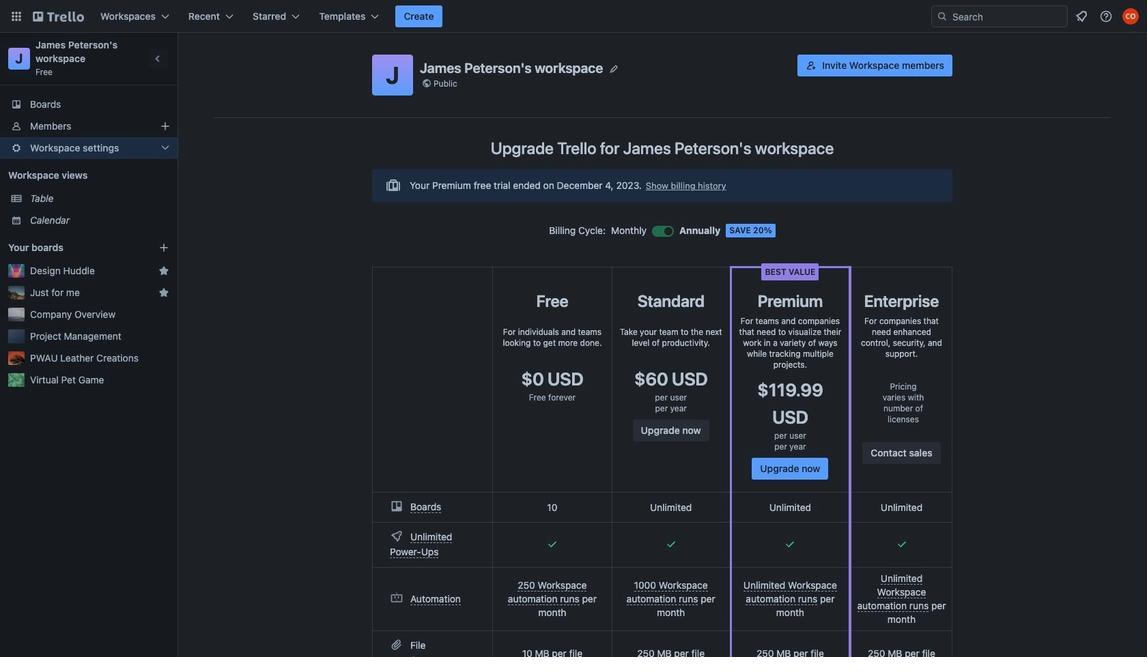 Task type: vqa. For each thing, say whether or not it's contained in the screenshot.
back to home 'image'
yes



Task type: describe. For each thing, give the bounding box(es) containing it.
add board image
[[158, 243, 169, 253]]

open information menu image
[[1100, 10, 1114, 23]]

workspace navigation collapse icon image
[[149, 49, 168, 68]]

primary element
[[0, 0, 1148, 33]]

christina overa (christinaovera) image
[[1123, 8, 1140, 25]]



Task type: locate. For each thing, give the bounding box(es) containing it.
Search field
[[948, 7, 1068, 26]]

0 notifications image
[[1074, 8, 1090, 25]]

back to home image
[[33, 5, 84, 27]]

starred icon image
[[158, 266, 169, 277], [158, 288, 169, 299]]

0 vertical spatial starred icon image
[[158, 266, 169, 277]]

1 vertical spatial starred icon image
[[158, 288, 169, 299]]

search image
[[937, 11, 948, 22]]

1 starred icon image from the top
[[158, 266, 169, 277]]

2 starred icon image from the top
[[158, 288, 169, 299]]

your boards with 6 items element
[[8, 240, 138, 256]]



